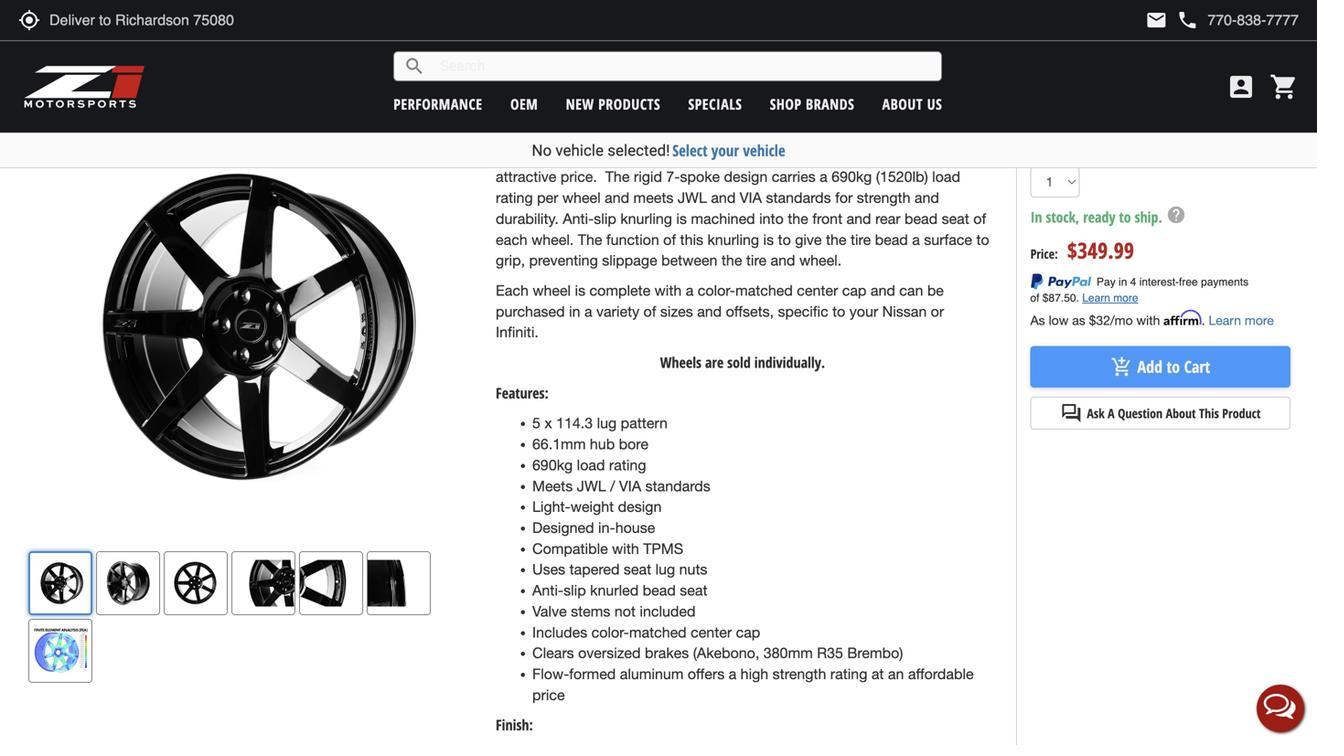 Task type: vqa. For each thing, say whether or not it's contained in the screenshot.
standards
yes



Task type: locate. For each thing, give the bounding box(es) containing it.
knurling down machined at the top of page
[[708, 231, 759, 248]]

shopping_cart link
[[1265, 72, 1299, 102]]

standards inside 5 x 114.3 lug pattern 66.1mm hub bore 690kg load rating meets jwl / via standards light-weight design designed in-house compatible with tpms uses tapered seat lug nuts anti-slip knurled bead seat valve stems not included includes color-matched center cap clears oversized brakes (akebono, 380mm r35 brembo) flow-formed aluminum offers a high strength rating at an affordable price
[[646, 478, 711, 495]]

2 horizontal spatial rating
[[831, 666, 868, 683]]

0 vertical spatial rating
[[496, 189, 533, 206]]

per
[[537, 189, 559, 206]]

0 horizontal spatial formed
[[569, 666, 616, 683]]

0 horizontal spatial rating
[[496, 189, 533, 206]]

690kg up the meets
[[532, 457, 573, 474]]

1 vertical spatial formed
[[569, 666, 616, 683]]

slip up stems
[[564, 582, 586, 599]]

color- up 'offsets,'
[[698, 282, 736, 299]]

strength inside 5 x 114.3 lug pattern 66.1mm hub bore 690kg load rating meets jwl / via standards light-weight design designed in-house compatible with tpms uses tapered seat lug nuts anti-slip knurled bead seat valve stems not included includes color-matched center cap clears oversized brakes (akebono, 380mm r35 brembo) flow-formed aluminum offers a high strength rating at an affordable price
[[773, 666, 826, 683]]

0 horizontal spatial jwl
[[577, 478, 606, 495]]

1 horizontal spatial about
[[1166, 405, 1196, 422]]

hub
[[590, 436, 615, 453]]

wheel. down "give"
[[800, 252, 842, 269]]

and down "(1520lb)"
[[915, 189, 940, 206]]

0 vertical spatial matched
[[736, 282, 793, 299]]

1 horizontal spatial matched
[[736, 282, 793, 299]]

formed down oversized
[[569, 666, 616, 683]]

jwl left /
[[577, 478, 606, 495]]

about us
[[882, 94, 943, 114]]

standards inside the all-new zm-23 is a lightweight flow-formed 7-spoke wheel designed to offer the best sizing and fitment for nissan's most popular sports cars. by utilizing flow-forming technology we were able to produce a wheel that offers exceptional durability while maintaining a lower weight and an attractive price.  the rigid 7-spoke design carries a 690kg (1520lb) load rating per wheel and meets jwl and via standards for strength and durability. anti-slip knurling is machined into the front and rear bead seat of each wheel. the function of this knurling is to give the tire bead a surface to grip, preventing slippage between the tire and wheel.
[[766, 189, 831, 206]]

0 vertical spatial via
[[740, 189, 762, 206]]

performance
[[394, 94, 483, 114]]

selected!
[[608, 141, 670, 160]]

the up preventing
[[578, 231, 602, 248]]

bead right rear
[[905, 210, 938, 227]]

0 horizontal spatial matched
[[629, 624, 687, 641]]

bead down rear
[[875, 231, 908, 248]]

2 horizontal spatial with
[[1137, 313, 1160, 328]]

jwl inside 5 x 114.3 lug pattern 66.1mm hub bore 690kg load rating meets jwl / via standards light-weight design designed in-house compatible with tpms uses tapered seat lug nuts anti-slip knurled bead seat valve stems not included includes color-matched center cap clears oversized brakes (akebono, 380mm r35 brembo) flow-formed aluminum offers a high strength rating at an affordable price
[[577, 478, 606, 495]]

1 vertical spatial bead
[[875, 231, 908, 248]]

0 vertical spatial wheel.
[[532, 231, 574, 248]]

1 horizontal spatial are
[[1266, 44, 1283, 58]]

lug up hub
[[597, 415, 617, 432]]

any
[[1104, 61, 1123, 75]]

to left "give"
[[778, 231, 791, 248]]

flow- up nissan's
[[725, 85, 758, 102]]

shop brands
[[770, 94, 855, 114]]

offers down (akebono,
[[688, 666, 725, 683]]

new up best
[[544, 85, 572, 102]]

with up sizes
[[655, 282, 682, 299]]

1 vertical spatial design
[[618, 499, 662, 516]]

0 vertical spatial color-
[[698, 282, 736, 299]]

2 vertical spatial bead
[[643, 582, 676, 599]]

are inside available options: please review the product description if you are unsure about any of the options below.
[[1266, 44, 1283, 58]]

by
[[960, 106, 977, 123]]

0 horizontal spatial standards
[[646, 478, 711, 495]]

0 horizontal spatial load
[[577, 457, 605, 474]]

seat up surface
[[942, 210, 970, 227]]

of inside each wheel is complete with a color-matched center cap and can be purchased in a variety of sizes and offsets, specific to your nissan or infiniti.
[[644, 303, 656, 320]]

a down (akebono,
[[729, 666, 737, 683]]

1 horizontal spatial color-
[[698, 282, 736, 299]]

5 x 114.3 lug pattern 66.1mm hub bore 690kg load rating meets jwl / via standards light-weight design designed in-house compatible with tpms uses tapered seat lug nuts anti-slip knurled bead seat valve stems not included includes color-matched center cap clears oversized brakes (akebono, 380mm r35 brembo) flow-formed aluminum offers a high strength rating at an affordable price
[[532, 415, 974, 704]]

anti- down uses at bottom
[[532, 582, 564, 599]]

spoke
[[822, 85, 862, 102], [680, 169, 720, 185]]

1 horizontal spatial via
[[740, 189, 762, 206]]

23
[[603, 85, 619, 102]]

0 horizontal spatial an
[[888, 666, 904, 683]]

rigid
[[634, 169, 662, 185]]

1 vertical spatial load
[[577, 457, 605, 474]]

0 horizontal spatial 7-
[[666, 169, 680, 185]]

1 horizontal spatial seat
[[680, 582, 708, 599]]

1 vertical spatial knurling
[[708, 231, 759, 248]]

account_box
[[1227, 72, 1256, 102]]

0 horizontal spatial about
[[882, 94, 923, 114]]

bead
[[905, 210, 938, 227], [875, 231, 908, 248], [643, 582, 676, 599]]

vehicle
[[743, 140, 786, 161], [556, 141, 604, 160]]

bead inside 5 x 114.3 lug pattern 66.1mm hub bore 690kg load rating meets jwl / via standards light-weight design designed in-house compatible with tpms uses tapered seat lug nuts anti-slip knurled bead seat valve stems not included includes color-matched center cap clears oversized brakes (akebono, 380mm r35 brembo) flow-formed aluminum offers a high strength rating at an affordable price
[[643, 582, 676, 599]]

wheel
[[866, 85, 904, 102], [890, 127, 928, 144], [563, 189, 601, 206], [533, 282, 571, 299]]

1 vertical spatial matched
[[629, 624, 687, 641]]

(1520lb)
[[876, 169, 928, 185]]

fitment
[[657, 106, 702, 123]]

rating down bore at bottom
[[609, 457, 646, 474]]

1 vertical spatial color-
[[592, 624, 629, 641]]

front
[[813, 210, 843, 227]]

the up offer
[[496, 85, 520, 102]]

0 vertical spatial slip
[[594, 210, 617, 227]]

with right '/mo'
[[1137, 313, 1160, 328]]

are left sold at the right top of page
[[705, 353, 724, 372]]

0 vertical spatial bead
[[905, 210, 938, 227]]

to down most
[[803, 127, 816, 144]]

via up into
[[740, 189, 762, 206]]

and up "(1520lb)"
[[896, 148, 921, 165]]

price
[[532, 687, 565, 704]]

the
[[1107, 44, 1124, 58], [1140, 61, 1157, 75], [530, 106, 550, 123], [788, 210, 809, 227], [826, 231, 847, 248], [722, 252, 742, 269]]

1 horizontal spatial offers
[[688, 666, 725, 683]]

2 vertical spatial seat
[[680, 582, 708, 599]]

this
[[1199, 405, 1219, 422]]

specials
[[688, 94, 742, 114]]

1 horizontal spatial spoke
[[822, 85, 862, 102]]

to right add
[[1167, 356, 1180, 378]]

1 vertical spatial via
[[619, 478, 641, 495]]

7- up most
[[808, 85, 822, 102]]

strength up rear
[[857, 189, 911, 206]]

2 vertical spatial the
[[578, 231, 602, 248]]

1 vertical spatial center
[[691, 624, 732, 641]]

a left surface
[[912, 231, 920, 248]]

color- inside 5 x 114.3 lug pattern 66.1mm hub bore 690kg load rating meets jwl / via standards light-weight design designed in-house compatible with tpms uses tapered seat lug nuts anti-slip knurled bead seat valve stems not included includes color-matched center cap clears oversized brakes (akebono, 380mm r35 brembo) flow-formed aluminum offers a high strength rating at an affordable price
[[592, 624, 629, 641]]

0 vertical spatial lug
[[597, 415, 617, 432]]

standards down the carries
[[766, 189, 831, 206]]

and down "give"
[[771, 252, 796, 269]]

color- inside each wheel is complete with a color-matched center cap and can be purchased in a variety of sizes and offsets, specific to your nissan or infiniti.
[[698, 282, 736, 299]]

0 horizontal spatial spoke
[[680, 169, 720, 185]]

your inside each wheel is complete with a color-matched center cap and can be purchased in a variety of sizes and offsets, specific to your nissan or infiniti.
[[850, 303, 878, 320]]

0 horizontal spatial with
[[612, 541, 639, 557]]

0 vertical spatial anti-
[[563, 210, 594, 227]]

design up house
[[618, 499, 662, 516]]

are right you
[[1266, 44, 1283, 58]]

slip
[[594, 210, 617, 227], [564, 582, 586, 599]]

spoke up popular
[[822, 85, 862, 102]]

0 horizontal spatial vehicle
[[556, 141, 604, 160]]

1 vertical spatial slip
[[564, 582, 586, 599]]

1 horizontal spatial cap
[[842, 282, 867, 299]]

690kg down lower
[[832, 169, 872, 185]]

wheel. up preventing
[[532, 231, 574, 248]]

0 horizontal spatial knurling
[[621, 210, 672, 227]]

1 vertical spatial an
[[888, 666, 904, 683]]

slip inside the all-new zm-23 is a lightweight flow-formed 7-spoke wheel designed to offer the best sizing and fitment for nissan's most popular sports cars. by utilizing flow-forming technology we were able to produce a wheel that offers exceptional durability while maintaining a lower weight and an attractive price.  the rigid 7-spoke design carries a 690kg (1520lb) load rating per wheel and meets jwl and via standards for strength and durability. anti-slip knurling is machined into the front and rear bead seat of each wheel. the function of this knurling is to give the tire bead a surface to grip, preventing slippage between the tire and wheel.
[[594, 210, 617, 227]]

1 horizontal spatial the
[[578, 231, 602, 248]]

7- right rigid
[[666, 169, 680, 185]]

0 vertical spatial load
[[932, 169, 961, 185]]

formed inside the all-new zm-23 is a lightweight flow-formed 7-spoke wheel designed to offer the best sizing and fitment for nissan's most popular sports cars. by utilizing flow-forming technology we were able to produce a wheel that offers exceptional durability while maintaining a lower weight and an attractive price.  the rigid 7-spoke design carries a 690kg (1520lb) load rating per wheel and meets jwl and via standards for strength and durability. anti-slip knurling is machined into the front and rear bead seat of each wheel. the function of this knurling is to give the tire bead a surface to grip, preventing slippage between the tire and wheel.
[[758, 85, 804, 102]]

1 horizontal spatial formed
[[758, 85, 804, 102]]

slip up function
[[594, 210, 617, 227]]

the down front
[[826, 231, 847, 248]]

if
[[1234, 44, 1240, 58]]

seat up knurled
[[624, 561, 652, 578]]

0 horizontal spatial slip
[[564, 582, 586, 599]]

tire down into
[[746, 252, 767, 269]]

color-
[[698, 282, 736, 299], [592, 624, 629, 641]]

about
[[1070, 61, 1101, 75]]

the up "give"
[[788, 210, 809, 227]]

new products link
[[566, 94, 661, 114]]

includes
[[532, 624, 588, 641]]

to right 'specific'
[[833, 303, 846, 320]]

able
[[771, 127, 799, 144]]

1 vertical spatial spoke
[[680, 169, 720, 185]]

not
[[615, 603, 636, 620]]

1 horizontal spatial slip
[[594, 210, 617, 227]]

0 horizontal spatial offers
[[496, 148, 533, 165]]

1 horizontal spatial tire
[[851, 231, 871, 248]]

variety
[[597, 303, 640, 320]]

1 horizontal spatial knurling
[[708, 231, 759, 248]]

0 vertical spatial strength
[[857, 189, 911, 206]]

vehicle inside no vehicle selected! select your vehicle
[[556, 141, 604, 160]]

a down lower
[[820, 169, 828, 185]]

load down hub
[[577, 457, 605, 474]]

formed up most
[[758, 85, 804, 102]]

2 horizontal spatial the
[[605, 169, 630, 185]]

lug down tpms
[[656, 561, 675, 578]]

0 horizontal spatial strength
[[773, 666, 826, 683]]

purchased
[[496, 303, 565, 320]]

load down that
[[932, 169, 961, 185]]

strength down 380mm
[[773, 666, 826, 683]]

an right at
[[888, 666, 904, 683]]

1 vertical spatial strength
[[773, 666, 826, 683]]

1 vertical spatial seat
[[624, 561, 652, 578]]

0 vertical spatial offers
[[496, 148, 533, 165]]

1 vertical spatial with
[[1137, 313, 1160, 328]]

formed inside 5 x 114.3 lug pattern 66.1mm hub bore 690kg load rating meets jwl / via standards light-weight design designed in-house compatible with tpms uses tapered seat lug nuts anti-slip knurled bead seat valve stems not included includes color-matched center cap clears oversized brakes (akebono, 380mm r35 brembo) flow-formed aluminum offers a high strength rating at an affordable price
[[569, 666, 616, 683]]

brands
[[806, 94, 855, 114]]

via right /
[[619, 478, 641, 495]]

design down maintaining
[[724, 169, 768, 185]]

5
[[532, 415, 541, 432]]

0 vertical spatial formed
[[758, 85, 804, 102]]

1 vertical spatial tire
[[746, 252, 767, 269]]

0 horizontal spatial for
[[706, 106, 724, 123]]

1 vertical spatial anti-
[[532, 582, 564, 599]]

0 horizontal spatial design
[[618, 499, 662, 516]]

mail link
[[1146, 9, 1168, 31]]

0 vertical spatial jwl
[[678, 189, 707, 206]]

offer
[[496, 106, 525, 123]]

with down house
[[612, 541, 639, 557]]

an inside the all-new zm-23 is a lightweight flow-formed 7-spoke wheel designed to offer the best sizing and fitment for nissan's most popular sports cars. by utilizing flow-forming technology we were able to produce a wheel that offers exceptional durability while maintaining a lower weight and an attractive price.  the rigid 7-spoke design carries a 690kg (1520lb) load rating per wheel and meets jwl and via standards for strength and durability. anti-slip knurling is machined into the front and rear bead seat of each wheel. the function of this knurling is to give the tire bead a surface to grip, preventing slippage between the tire and wheel.
[[925, 148, 941, 165]]

for up front
[[835, 189, 853, 206]]

is right 23 on the top of page
[[623, 85, 634, 102]]

new
[[544, 85, 572, 102], [566, 94, 594, 114]]

offers inside the all-new zm-23 is a lightweight flow-formed 7-spoke wheel designed to offer the best sizing and fitment for nissan's most popular sports cars. by utilizing flow-forming technology we were able to produce a wheel that offers exceptional durability while maintaining a lower weight and an attractive price.  the rigid 7-spoke design carries a 690kg (1520lb) load rating per wheel and meets jwl and via standards for strength and durability. anti-slip knurling is machined into the front and rear bead seat of each wheel. the function of this knurling is to give the tire bead a surface to grip, preventing slippage between the tire and wheel.
[[496, 148, 533, 165]]

wheels
[[660, 353, 702, 372]]

690kg inside 5 x 114.3 lug pattern 66.1mm hub bore 690kg load rating meets jwl / via standards light-weight design designed in-house compatible with tpms uses tapered seat lug nuts anti-slip knurled bead seat valve stems not included includes color-matched center cap clears oversized brakes (akebono, 380mm r35 brembo) flow-formed aluminum offers a high strength rating at an affordable price
[[532, 457, 573, 474]]

knurling down meets
[[621, 210, 672, 227]]

seat inside the all-new zm-23 is a lightweight flow-formed 7-spoke wheel designed to offer the best sizing and fitment for nissan's most popular sports cars. by utilizing flow-forming technology we were able to produce a wheel that offers exceptional durability while maintaining a lower weight and an attractive price.  the rigid 7-spoke design carries a 690kg (1520lb) load rating per wheel and meets jwl and via standards for strength and durability. anti-slip knurling is machined into the front and rear bead seat of each wheel. the function of this knurling is to give the tire bead a surface to grip, preventing slippage between the tire and wheel.
[[942, 210, 970, 227]]

products
[[598, 94, 661, 114]]

for up we
[[706, 106, 724, 123]]

about inside question_answer ask a question about this product
[[1166, 405, 1196, 422]]

seat down the nuts
[[680, 582, 708, 599]]

please
[[1031, 44, 1066, 58]]

1 horizontal spatial rating
[[609, 457, 646, 474]]

rating down r35
[[831, 666, 868, 683]]

about left us
[[882, 94, 923, 114]]

about us link
[[882, 94, 943, 114]]

the down the all-
[[530, 106, 550, 123]]

and left rear
[[847, 210, 871, 227]]

no
[[532, 141, 552, 160]]

jwl up machined at the top of page
[[678, 189, 707, 206]]

0 horizontal spatial color-
[[592, 624, 629, 641]]

2 vertical spatial rating
[[831, 666, 868, 683]]

best
[[554, 106, 583, 123]]

in stock, ready to ship. help
[[1031, 205, 1187, 227]]

is up in
[[575, 282, 586, 299]]

flow- down best
[[549, 127, 582, 144]]

1 horizontal spatial jwl
[[678, 189, 707, 206]]

a down sports on the top of page
[[878, 127, 886, 144]]

690kg inside the all-new zm-23 is a lightweight flow-formed 7-spoke wheel designed to offer the best sizing and fitment for nissan's most popular sports cars. by utilizing flow-forming technology we were able to produce a wheel that offers exceptional durability while maintaining a lower weight and an attractive price.  the rigid 7-spoke design carries a 690kg (1520lb) load rating per wheel and meets jwl and via standards for strength and durability. anti-slip knurling is machined into the front and rear bead seat of each wheel. the function of this knurling is to give the tire bead a surface to grip, preventing slippage between the tire and wheel.
[[832, 169, 872, 185]]

designed
[[532, 520, 594, 537]]

rating down attractive
[[496, 189, 533, 206]]

1 vertical spatial about
[[1166, 405, 1196, 422]]

cap inside each wheel is complete with a color-matched center cap and can be purchased in a variety of sizes and offsets, specific to your nissan or infiniti.
[[842, 282, 867, 299]]

clears
[[532, 645, 574, 662]]

each
[[496, 282, 529, 299]]

1 vertical spatial standards
[[646, 478, 711, 495]]

1 horizontal spatial lug
[[656, 561, 675, 578]]

affordable
[[908, 666, 974, 683]]

weight down produce
[[849, 148, 892, 165]]

690kg
[[832, 169, 872, 185], [532, 457, 573, 474]]

the right between
[[722, 252, 742, 269]]

$32
[[1089, 313, 1111, 328]]

help
[[1166, 205, 1187, 225]]

tire right "give"
[[851, 231, 871, 248]]

is up this
[[676, 210, 687, 227]]

of right any
[[1126, 61, 1136, 75]]

1 horizontal spatial an
[[925, 148, 941, 165]]

knurling
[[621, 210, 672, 227], [708, 231, 759, 248]]

matched inside each wheel is complete with a color-matched center cap and can be purchased in a variety of sizes and offsets, specific to your nissan or infiniti.
[[736, 282, 793, 299]]

0 horizontal spatial cap
[[736, 624, 761, 641]]

offers down utilizing
[[496, 148, 533, 165]]

anti- up preventing
[[563, 210, 594, 227]]

sizing
[[587, 106, 624, 123]]

us
[[927, 94, 943, 114]]

0 horizontal spatial wheel.
[[532, 231, 574, 248]]

/
[[610, 478, 615, 495]]

strength
[[857, 189, 911, 206], [773, 666, 826, 683]]

your
[[712, 140, 739, 161], [850, 303, 878, 320]]

0 vertical spatial design
[[724, 169, 768, 185]]

1 vertical spatial weight
[[571, 499, 614, 516]]

1 vertical spatial rating
[[609, 457, 646, 474]]

offers inside 5 x 114.3 lug pattern 66.1mm hub bore 690kg load rating meets jwl / via standards light-weight design designed in-house compatible with tpms uses tapered seat lug nuts anti-slip knurled bead seat valve stems not included includes color-matched center cap clears oversized brakes (akebono, 380mm r35 brembo) flow-formed aluminum offers a high strength rating at an affordable price
[[688, 666, 725, 683]]

function
[[607, 231, 659, 248]]

0 vertical spatial are
[[1266, 44, 1283, 58]]

the left rigid
[[605, 169, 630, 185]]

bead up included
[[643, 582, 676, 599]]

compatible
[[532, 541, 608, 557]]

design inside the all-new zm-23 is a lightweight flow-formed 7-spoke wheel designed to offer the best sizing and fitment for nissan's most popular sports cars. by utilizing flow-forming technology we were able to produce a wheel that offers exceptional durability while maintaining a lower weight and an attractive price.  the rigid 7-spoke design carries a 690kg (1520lb) load rating per wheel and meets jwl and via standards for strength and durability. anti-slip knurling is machined into the front and rear bead seat of each wheel. the function of this knurling is to give the tire bead a surface to grip, preventing slippage between the tire and wheel.
[[724, 169, 768, 185]]

via inside the all-new zm-23 is a lightweight flow-formed 7-spoke wheel designed to offer the best sizing and fitment for nissan's most popular sports cars. by utilizing flow-forming technology we were able to produce a wheel that offers exceptional durability while maintaining a lower weight and an attractive price.  the rigid 7-spoke design carries a 690kg (1520lb) load rating per wheel and meets jwl and via standards for strength and durability. anti-slip knurling is machined into the front and rear bead seat of each wheel. the function of this knurling is to give the tire bead a surface to grip, preventing slippage between the tire and wheel.
[[740, 189, 762, 206]]

spoke down while
[[680, 169, 720, 185]]

1 horizontal spatial center
[[797, 282, 838, 299]]

to inside each wheel is complete with a color-matched center cap and can be purchased in a variety of sizes and offsets, specific to your nissan or infiniti.
[[833, 303, 846, 320]]

nissan
[[883, 303, 927, 320]]

finish:
[[496, 716, 533, 735]]

2 horizontal spatial seat
[[942, 210, 970, 227]]

slip inside 5 x 114.3 lug pattern 66.1mm hub bore 690kg load rating meets jwl / via standards light-weight design designed in-house compatible with tpms uses tapered seat lug nuts anti-slip knurled bead seat valve stems not included includes color-matched center cap clears oversized brakes (akebono, 380mm r35 brembo) flow-formed aluminum offers a high strength rating at an affordable price
[[564, 582, 586, 599]]

popular
[[825, 106, 875, 123]]

0 vertical spatial with
[[655, 282, 682, 299]]

exceptional
[[537, 148, 612, 165]]

weight up in-
[[571, 499, 614, 516]]

0 vertical spatial the
[[496, 85, 520, 102]]

new left 23 on the top of page
[[566, 94, 594, 114]]

wheel down sports on the top of page
[[890, 127, 928, 144]]

produce
[[820, 127, 874, 144]]

0 vertical spatial for
[[706, 106, 724, 123]]

jwl
[[678, 189, 707, 206], [577, 478, 606, 495]]

ask
[[1087, 405, 1105, 422]]

standards up house
[[646, 478, 711, 495]]

anti- inside 5 x 114.3 lug pattern 66.1mm hub bore 690kg load rating meets jwl / via standards light-weight design designed in-house compatible with tpms uses tapered seat lug nuts anti-slip knurled bead seat valve stems not included includes color-matched center cap clears oversized brakes (akebono, 380mm r35 brembo) flow-formed aluminum offers a high strength rating at an affordable price
[[532, 582, 564, 599]]

and left can
[[871, 282, 896, 299]]

1 vertical spatial for
[[835, 189, 853, 206]]

oem link
[[510, 94, 538, 114]]

with inside as low as $32 /mo with affirm . learn more
[[1137, 313, 1160, 328]]

rating
[[496, 189, 533, 206], [609, 457, 646, 474], [831, 666, 868, 683]]

1 vertical spatial lug
[[656, 561, 675, 578]]

2 vertical spatial with
[[612, 541, 639, 557]]

matched up 'offsets,'
[[736, 282, 793, 299]]

individually.
[[755, 353, 825, 372]]



Task type: describe. For each thing, give the bounding box(es) containing it.
review
[[1069, 44, 1104, 58]]

a inside 5 x 114.3 lug pattern 66.1mm hub bore 690kg load rating meets jwl / via standards light-weight design designed in-house compatible with tpms uses tapered seat lug nuts anti-slip knurled bead seat valve stems not included includes color-matched center cap clears oversized brakes (akebono, 380mm r35 brembo) flow-formed aluminum offers a high strength rating at an affordable price
[[729, 666, 737, 683]]

wheel inside each wheel is complete with a color-matched center cap and can be purchased in a variety of sizes and offsets, specific to your nissan or infiniti.
[[533, 282, 571, 299]]

and right sizes
[[697, 303, 722, 320]]

of inside available options: please review the product description if you are unsure about any of the options below.
[[1126, 61, 1136, 75]]

high
[[741, 666, 769, 683]]

rating inside the all-new zm-23 is a lightweight flow-formed 7-spoke wheel designed to offer the best sizing and fitment for nissan's most popular sports cars. by utilizing flow-forming technology we were able to produce a wheel that offers exceptional durability while maintaining a lower weight and an attractive price.  the rigid 7-spoke design carries a 690kg (1520lb) load rating per wheel and meets jwl and via standards for strength and durability. anti-slip knurling is machined into the front and rear bead seat of each wheel. the function of this knurling is to give the tire bead a surface to grip, preventing slippage between the tire and wheel.
[[496, 189, 533, 206]]

matched inside 5 x 114.3 lug pattern 66.1mm hub bore 690kg load rating meets jwl / via standards light-weight design designed in-house compatible with tpms uses tapered seat lug nuts anti-slip knurled bead seat valve stems not included includes color-matched center cap clears oversized brakes (akebono, 380mm r35 brembo) flow-formed aluminum offers a high strength rating at an affordable price
[[629, 624, 687, 641]]

ship.
[[1135, 207, 1163, 227]]

tpms
[[643, 541, 684, 557]]

phone
[[1177, 9, 1199, 31]]

0 vertical spatial about
[[882, 94, 923, 114]]

0 horizontal spatial lug
[[597, 415, 617, 432]]

via inside 5 x 114.3 lug pattern 66.1mm hub bore 690kg load rating meets jwl / via standards light-weight design designed in-house compatible with tpms uses tapered seat lug nuts anti-slip knurled bead seat valve stems not included includes color-matched center cap clears oversized brakes (akebono, 380mm r35 brembo) flow-formed aluminum offers a high strength rating at an affordable price
[[619, 478, 641, 495]]

in-
[[598, 520, 615, 537]]

price:
[[1031, 245, 1058, 262]]

most
[[788, 106, 821, 123]]

select
[[673, 140, 708, 161]]

0 vertical spatial knurling
[[621, 210, 672, 227]]

load inside the all-new zm-23 is a lightweight flow-formed 7-spoke wheel designed to offer the best sizing and fitment for nissan's most popular sports cars. by utilizing flow-forming technology we were able to produce a wheel that offers exceptional durability while maintaining a lower weight and an attractive price.  the rigid 7-spoke design carries a 690kg (1520lb) load rating per wheel and meets jwl and via standards for strength and durability. anti-slip knurling is machined into the front and rear bead seat of each wheel. the function of this knurling is to give the tire bead a surface to grip, preventing slippage between the tire and wheel.
[[932, 169, 961, 185]]

uses
[[532, 561, 566, 578]]

below.
[[1203, 61, 1237, 75]]

to up by
[[973, 85, 986, 102]]

weight inside 5 x 114.3 lug pattern 66.1mm hub bore 690kg load rating meets jwl / via standards light-weight design designed in-house compatible with tpms uses tapered seat lug nuts anti-slip knurled bead seat valve stems not included includes color-matched center cap clears oversized brakes (akebono, 380mm r35 brembo) flow-formed aluminum offers a high strength rating at an affordable price
[[571, 499, 614, 516]]

a right 23 on the top of page
[[638, 85, 646, 102]]

center inside 5 x 114.3 lug pattern 66.1mm hub bore 690kg load rating meets jwl / via standards light-weight design designed in-house compatible with tpms uses tapered seat lug nuts anti-slip knurled bead seat valve stems not included includes color-matched center cap clears oversized brakes (akebono, 380mm r35 brembo) flow-formed aluminum offers a high strength rating at an affordable price
[[691, 624, 732, 641]]

price: $349.99
[[1031, 236, 1134, 265]]

0 vertical spatial 7-
[[808, 85, 822, 102]]

Search search field
[[426, 52, 942, 80]]

r35
[[817, 645, 843, 662]]

x
[[545, 415, 552, 432]]

the down product
[[1140, 61, 1157, 75]]

0 horizontal spatial the
[[496, 85, 520, 102]]

available options: please review the product description if you are unsure about any of the options below.
[[1031, 13, 1283, 75]]

mail phone
[[1146, 9, 1199, 31]]

phone link
[[1177, 9, 1299, 31]]

zm-
[[576, 85, 603, 102]]

sports
[[879, 106, 920, 123]]

into
[[759, 210, 784, 227]]

1 horizontal spatial wheel.
[[800, 252, 842, 269]]

new inside the all-new zm-23 is a lightweight flow-formed 7-spoke wheel designed to offer the best sizing and fitment for nissan's most popular sports cars. by utilizing flow-forming technology we were able to produce a wheel that offers exceptional durability while maintaining a lower weight and an attractive price.  the rigid 7-spoke design carries a 690kg (1520lb) load rating per wheel and meets jwl and via standards for strength and durability. anti-slip knurling is machined into the front and rear bead seat of each wheel. the function of this knurling is to give the tire bead a surface to grip, preventing slippage between the tire and wheel.
[[544, 85, 572, 102]]

$349.99
[[1068, 236, 1134, 265]]

/mo
[[1111, 313, 1133, 328]]

load inside 5 x 114.3 lug pattern 66.1mm hub bore 690kg load rating meets jwl / via standards light-weight design designed in-house compatible with tpms uses tapered seat lug nuts anti-slip knurled bead seat valve stems not included includes color-matched center cap clears oversized brakes (akebono, 380mm r35 brembo) flow-formed aluminum offers a high strength rating at an affordable price
[[577, 457, 605, 474]]

valve
[[532, 603, 567, 620]]

available
[[1031, 13, 1090, 35]]

0 vertical spatial tire
[[851, 231, 871, 248]]

0 vertical spatial flow-
[[725, 85, 758, 102]]

z1 motorsports logo image
[[23, 64, 146, 110]]

an inside 5 x 114.3 lug pattern 66.1mm hub bore 690kg load rating meets jwl / via standards light-weight design designed in-house compatible with tpms uses tapered seat lug nuts anti-slip knurled bead seat valve stems not included includes color-matched center cap clears oversized brakes (akebono, 380mm r35 brembo) flow-formed aluminum offers a high strength rating at an affordable price
[[888, 666, 904, 683]]

a up sizes
[[686, 282, 694, 299]]

were
[[735, 127, 767, 144]]

question_answer ask a question about this product
[[1061, 403, 1261, 425]]

learn
[[1209, 313, 1242, 328]]

as low as $32 /mo with affirm . learn more
[[1031, 310, 1274, 328]]

stems
[[571, 603, 611, 620]]

offsets,
[[726, 303, 774, 320]]

mail
[[1146, 9, 1168, 31]]

can
[[900, 282, 923, 299]]

0 horizontal spatial seat
[[624, 561, 652, 578]]

preventing
[[529, 252, 598, 269]]

in
[[569, 303, 581, 320]]

oversized
[[578, 645, 641, 662]]

design inside 5 x 114.3 lug pattern 66.1mm hub bore 690kg load rating meets jwl / via standards light-weight design designed in-house compatible with tpms uses tapered seat lug nuts anti-slip knurled bead seat valve stems not included includes color-matched center cap clears oversized brakes (akebono, 380mm r35 brembo) flow-formed aluminum offers a high strength rating at an affordable price
[[618, 499, 662, 516]]

1 vertical spatial are
[[705, 353, 724, 372]]

house
[[615, 520, 655, 537]]

each wheel is complete with a color-matched center cap and can be purchased in a variety of sizes and offsets, specific to your nissan or infiniti.
[[496, 282, 944, 341]]

0 horizontal spatial tire
[[746, 252, 767, 269]]

cap inside 5 x 114.3 lug pattern 66.1mm hub bore 690kg load rating meets jwl / via standards light-weight design designed in-house compatible with tpms uses tapered seat lug nuts anti-slip knurled bead seat valve stems not included includes color-matched center cap clears oversized brakes (akebono, 380mm r35 brembo) flow-formed aluminum offers a high strength rating at an affordable price
[[736, 624, 761, 641]]

of left this
[[663, 231, 676, 248]]

pattern
[[621, 415, 668, 432]]

to inside in stock, ready to ship. help
[[1119, 207, 1131, 227]]

durability.
[[496, 210, 559, 227]]

center inside each wheel is complete with a color-matched center cap and can be purchased in a variety of sizes and offsets, specific to your nissan or infiniti.
[[797, 282, 838, 299]]

to right surface
[[977, 231, 990, 248]]

stock,
[[1046, 207, 1080, 227]]

.
[[1202, 313, 1205, 328]]

unsure
[[1031, 61, 1067, 75]]

forming
[[582, 127, 632, 144]]

technology
[[636, 127, 708, 144]]

give
[[795, 231, 822, 248]]

0 vertical spatial spoke
[[822, 85, 862, 102]]

complete
[[590, 282, 651, 299]]

or
[[931, 303, 944, 320]]

a
[[1108, 405, 1115, 422]]

while
[[680, 148, 714, 165]]

in
[[1031, 207, 1043, 227]]

wheel right per
[[563, 189, 601, 206]]

shop brands link
[[770, 94, 855, 114]]

designed
[[908, 85, 969, 102]]

meets
[[634, 189, 674, 206]]

the up any
[[1107, 44, 1124, 58]]

surface
[[924, 231, 973, 248]]

new products
[[566, 94, 661, 114]]

with inside 5 x 114.3 lug pattern 66.1mm hub bore 690kg load rating meets jwl / via standards light-weight design designed in-house compatible with tpms uses tapered seat lug nuts anti-slip knurled bead seat valve stems not included includes color-matched center cap clears oversized brakes (akebono, 380mm r35 brembo) flow-formed aluminum offers a high strength rating at an affordable price
[[612, 541, 639, 557]]

brakes
[[645, 645, 689, 662]]

light-
[[532, 499, 571, 516]]

options
[[1160, 61, 1199, 75]]

of left in
[[974, 210, 986, 227]]

a right in
[[585, 303, 592, 320]]

bore
[[619, 436, 649, 453]]

wheels are sold individually.
[[660, 353, 825, 372]]

1 vertical spatial flow-
[[549, 127, 582, 144]]

ready
[[1083, 207, 1116, 227]]

rear
[[876, 210, 901, 227]]

shop
[[770, 94, 802, 114]]

wheel up sports on the top of page
[[866, 85, 904, 102]]

is inside each wheel is complete with a color-matched center cap and can be purchased in a variety of sizes and offsets, specific to your nissan or infiniti.
[[575, 282, 586, 299]]

weight inside the all-new zm-23 is a lightweight flow-formed 7-spoke wheel designed to offer the best sizing and fitment for nissan's most popular sports cars. by utilizing flow-forming technology we were able to produce a wheel that offers exceptional durability while maintaining a lower weight and an attractive price.  the rigid 7-spoke design carries a 690kg (1520lb) load rating per wheel and meets jwl and via standards for strength and durability. anti-slip knurling is machined into the front and rear bead seat of each wheel. the function of this knurling is to give the tire bead a surface to grip, preventing slippage between the tire and wheel.
[[849, 148, 892, 165]]

sizes
[[660, 303, 693, 320]]

select your vehicle link
[[673, 140, 786, 161]]

this
[[680, 231, 704, 248]]

nuts
[[679, 561, 708, 578]]

flow-
[[532, 666, 569, 683]]

a up the carries
[[797, 148, 805, 165]]

with inside each wheel is complete with a color-matched center cap and can be purchased in a variety of sizes and offsets, specific to your nissan or infiniti.
[[655, 282, 682, 299]]

1 horizontal spatial for
[[835, 189, 853, 206]]

product
[[1223, 405, 1261, 422]]

jwl inside the all-new zm-23 is a lightweight flow-formed 7-spoke wheel designed to offer the best sizing and fitment for nissan's most popular sports cars. by utilizing flow-forming technology we were able to produce a wheel that offers exceptional durability while maintaining a lower weight and an attractive price.  the rigid 7-spoke design carries a 690kg (1520lb) load rating per wheel and meets jwl and via standards for strength and durability. anti-slip knurling is machined into the front and rear bead seat of each wheel. the function of this knurling is to give the tire bead a surface to grip, preventing slippage between the tire and wheel.
[[678, 189, 707, 206]]

options:
[[1094, 13, 1148, 35]]

slippage
[[602, 252, 657, 269]]

and right sizing
[[628, 106, 653, 123]]

search
[[404, 55, 426, 77]]

knurled
[[590, 582, 639, 599]]

and left meets
[[605, 189, 630, 206]]

lower
[[809, 148, 845, 165]]

machined
[[691, 210, 755, 227]]

question
[[1118, 405, 1163, 422]]

infiniti.
[[496, 324, 539, 341]]

anti- inside the all-new zm-23 is a lightweight flow-formed 7-spoke wheel designed to offer the best sizing and fitment for nissan's most popular sports cars. by utilizing flow-forming technology we were able to produce a wheel that offers exceptional durability while maintaining a lower weight and an attractive price.  the rigid 7-spoke design carries a 690kg (1520lb) load rating per wheel and meets jwl and via standards for strength and durability. anti-slip knurling is machined into the front and rear bead seat of each wheel. the function of this knurling is to give the tire bead a surface to grip, preventing slippage between the tire and wheel.
[[563, 210, 594, 227]]

114.3
[[556, 415, 593, 432]]

product
[[1127, 44, 1168, 58]]

nissan's
[[728, 106, 784, 123]]

and up machined at the top of page
[[711, 189, 736, 206]]

that
[[932, 127, 958, 144]]

1 vertical spatial the
[[605, 169, 630, 185]]

add
[[1138, 356, 1163, 378]]

account_box link
[[1222, 72, 1261, 102]]

strength inside the all-new zm-23 is a lightweight flow-formed 7-spoke wheel designed to offer the best sizing and fitment for nissan's most popular sports cars. by utilizing flow-forming technology we were able to produce a wheel that offers exceptional durability while maintaining a lower weight and an attractive price.  the rigid 7-spoke design carries a 690kg (1520lb) load rating per wheel and meets jwl and via standards for strength and durability. anti-slip knurling is machined into the front and rear bead seat of each wheel. the function of this knurling is to give the tire bead a surface to grip, preventing slippage between the tire and wheel.
[[857, 189, 911, 206]]

1 horizontal spatial vehicle
[[743, 140, 786, 161]]

0 horizontal spatial your
[[712, 140, 739, 161]]

utilizing
[[496, 127, 545, 144]]

is down into
[[764, 231, 774, 248]]



